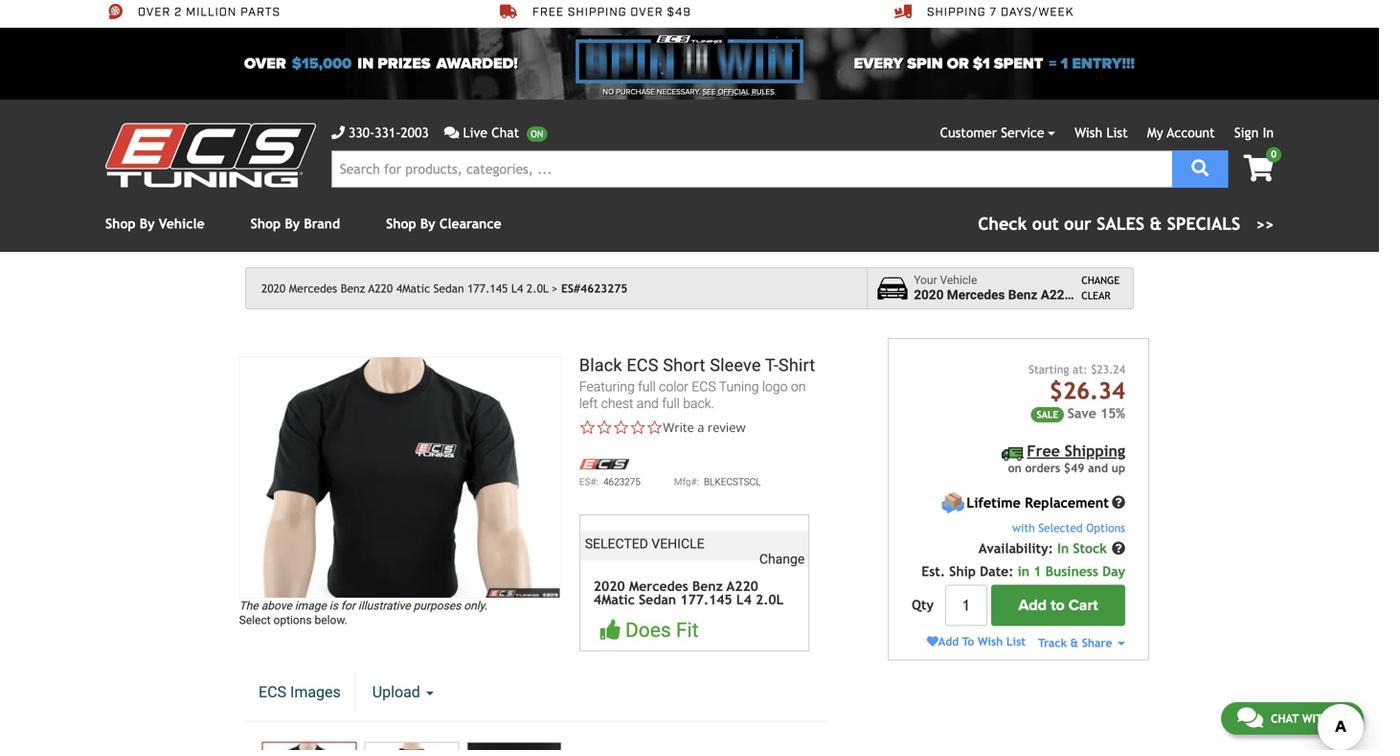 Task type: vqa. For each thing, say whether or not it's contained in the screenshot.
the right "Free"
yes



Task type: locate. For each thing, give the bounding box(es) containing it.
black
[[579, 356, 622, 376]]

2020 mercedes benz a220 4matic sedan 177.145 l4 2.0l down shop by clearance on the top of the page
[[262, 282, 549, 295]]

0 horizontal spatial by
[[140, 216, 155, 231]]

to
[[1051, 596, 1065, 614]]

0 vertical spatial in
[[1263, 125, 1274, 140]]

does fit
[[626, 619, 699, 642]]

1 horizontal spatial vehicle
[[940, 274, 978, 287]]

0 vertical spatial full
[[638, 379, 656, 395]]

1 horizontal spatial sedan
[[639, 592, 676, 607]]

4matic up thumbs up icon
[[594, 592, 635, 607]]

0 vertical spatial 1
[[1061, 55, 1069, 73]]

in down availability:
[[1018, 564, 1030, 579]]

0 vertical spatial shipping
[[927, 5, 986, 20]]

over for over 2 million parts
[[138, 5, 171, 20]]

wish right service
[[1075, 125, 1103, 140]]

in down selected
[[1058, 541, 1069, 556]]

free up orders in the bottom right of the page
[[1027, 442, 1060, 460]]

0 vertical spatial 4matic
[[396, 282, 430, 295]]

shipping 7 days/week link
[[895, 3, 1074, 20]]

1 horizontal spatial 177.145
[[680, 592, 733, 607]]

$49 right orders in the bottom right of the page
[[1064, 461, 1085, 475]]

1 vertical spatial in
[[1058, 541, 1069, 556]]

1 vertical spatial over
[[244, 55, 286, 73]]

mfg#: blkecstscl
[[674, 476, 761, 488]]

or
[[947, 55, 969, 73]]

on down "shirt"
[[791, 379, 806, 395]]

0 vertical spatial over
[[138, 5, 171, 20]]

2020 mercedes benz a220 4matic sedan 177.145 l4 2.0l up fit
[[594, 579, 784, 607]]

1 horizontal spatial $49
[[1064, 461, 1085, 475]]

1 down availability: in stock
[[1034, 564, 1042, 579]]

1 horizontal spatial 2020 mercedes benz a220 4matic sedan 177.145 l4 2.0l
[[594, 579, 784, 607]]

&
[[1150, 214, 1162, 234], [1071, 636, 1079, 649]]

0 vertical spatial l4
[[512, 282, 523, 295]]

see
[[703, 87, 716, 97]]

and
[[637, 395, 659, 411], [1088, 461, 1108, 475]]

& for sales
[[1150, 214, 1162, 234]]

free for shipping
[[533, 5, 564, 20]]

0 horizontal spatial mercedes
[[289, 282, 337, 295]]

1 vertical spatial a220
[[727, 579, 759, 594]]

free inside free shipping on orders $49 and up
[[1027, 442, 1060, 460]]

illustrative
[[358, 599, 411, 613]]

177.145 down the clearance
[[468, 282, 508, 295]]

list
[[1107, 125, 1128, 140], [1007, 635, 1026, 648]]

prizes
[[378, 55, 431, 73]]

1 vertical spatial on
[[1008, 461, 1022, 475]]

0 horizontal spatial in
[[1058, 541, 1069, 556]]

empty star image
[[579, 419, 596, 436], [613, 419, 630, 436], [646, 419, 663, 436]]

add inside button
[[1019, 596, 1047, 614]]

benz
[[341, 282, 365, 295], [693, 579, 723, 594]]

1 horizontal spatial list
[[1107, 125, 1128, 140]]

review
[[708, 419, 746, 436]]

and inside free shipping on orders $49 and up
[[1088, 461, 1108, 475]]

on
[[791, 379, 806, 395], [1008, 461, 1022, 475]]

and right chest
[[637, 395, 659, 411]]

1 horizontal spatial empty star image
[[613, 419, 630, 436]]

vehicle down ecs tuning image
[[159, 216, 205, 231]]

the above image is for illustrative purposes only. select options below.
[[239, 599, 488, 627]]

ecs
[[627, 356, 659, 376], [692, 379, 716, 395], [259, 683, 286, 701]]

fit
[[676, 619, 699, 642]]

free shipping over $49
[[533, 5, 691, 20]]

vehicle
[[159, 216, 205, 231], [940, 274, 978, 287]]

1 vertical spatial change
[[760, 551, 805, 567]]

free inside free shipping over $49 link
[[533, 5, 564, 20]]

2020 down shop by brand 'link'
[[262, 282, 286, 295]]

ecs up back.
[[692, 379, 716, 395]]

change link
[[1082, 273, 1120, 288]]

330-331-2003
[[349, 125, 429, 140]]

free left shipping
[[533, 5, 564, 20]]

1 horizontal spatial empty star image
[[630, 419, 646, 436]]

add to wish list
[[939, 635, 1026, 648]]

shipping inside "link"
[[927, 5, 986, 20]]

shipping up up
[[1065, 442, 1126, 460]]

my account
[[1148, 125, 1215, 140]]

empty star image down chest
[[613, 419, 630, 436]]

1 vertical spatial 1
[[1034, 564, 1042, 579]]

shop for shop by clearance
[[386, 216, 416, 231]]

in
[[358, 55, 374, 73], [1018, 564, 1030, 579]]

Search text field
[[331, 150, 1173, 188]]

1 horizontal spatial add
[[1019, 596, 1047, 614]]

1 vertical spatial free
[[1027, 442, 1060, 460]]

over left 2
[[138, 5, 171, 20]]

chat right live
[[492, 125, 519, 140]]

day
[[1103, 564, 1126, 579]]

0 vertical spatial wish
[[1075, 125, 1103, 140]]

image
[[295, 599, 327, 613]]

1 horizontal spatial over
[[244, 55, 286, 73]]

full
[[638, 379, 656, 395], [662, 395, 680, 411]]

entry!!!
[[1072, 55, 1135, 73]]

0 vertical spatial benz
[[341, 282, 365, 295]]

chat left with
[[1271, 712, 1299, 725]]

1 vertical spatial wish
[[978, 635, 1003, 648]]

2 empty star image from the left
[[630, 419, 646, 436]]

spin
[[908, 55, 943, 73]]

1 horizontal spatial shop
[[251, 216, 281, 231]]

in left prizes
[[358, 55, 374, 73]]

purposes
[[414, 599, 461, 613]]

1 shop from the left
[[105, 216, 136, 231]]

shop for shop by brand
[[251, 216, 281, 231]]

options
[[274, 614, 312, 627]]

mercedes down the brand
[[289, 282, 337, 295]]

0 horizontal spatial $49
[[667, 5, 691, 20]]

shirt
[[779, 356, 816, 376]]

2 by from the left
[[285, 216, 300, 231]]

0 vertical spatial chat
[[492, 125, 519, 140]]

1 by from the left
[[140, 216, 155, 231]]

& right sales
[[1150, 214, 1162, 234]]

0 vertical spatial free
[[533, 5, 564, 20]]

sedan up does fit
[[639, 592, 676, 607]]

0 horizontal spatial free
[[533, 5, 564, 20]]

1 horizontal spatial 2.0l
[[756, 592, 784, 607]]

on down "free shipping" icon on the right of page
[[1008, 461, 1022, 475]]

177.145
[[468, 282, 508, 295], [680, 592, 733, 607]]

back.
[[683, 395, 715, 411]]

1 vertical spatial &
[[1071, 636, 1079, 649]]

free shipping over $49 link
[[500, 3, 691, 20]]

in for availability:
[[1058, 541, 1069, 556]]

1 horizontal spatial on
[[1008, 461, 1022, 475]]

change up clear link
[[1082, 274, 1120, 286]]

comments image
[[444, 126, 459, 139]]

and left up
[[1088, 461, 1108, 475]]

1 horizontal spatial 4matic
[[594, 592, 635, 607]]

qty
[[912, 597, 934, 613]]

comments image
[[1238, 706, 1264, 729]]

0 horizontal spatial shop
[[105, 216, 136, 231]]

change for change
[[760, 551, 805, 567]]

1 vertical spatial list
[[1007, 635, 1026, 648]]

3 shop from the left
[[386, 216, 416, 231]]

0 horizontal spatial in
[[358, 55, 374, 73]]

4matic down shop by clearance on the top of the page
[[396, 282, 430, 295]]

empty star image down left
[[579, 419, 596, 436]]

full left color
[[638, 379, 656, 395]]

this product is lifetime replacement eligible image
[[941, 491, 965, 515]]

ecs up featuring
[[627, 356, 659, 376]]

%
[[1117, 406, 1126, 421]]

0 vertical spatial ecs
[[627, 356, 659, 376]]

shop for shop by vehicle
[[105, 216, 136, 231]]

business
[[1046, 564, 1099, 579]]

$49 inside free shipping on orders $49 and up
[[1064, 461, 1085, 475]]

change
[[1082, 274, 1120, 286], [760, 551, 805, 567]]

search image
[[1192, 160, 1209, 177]]

2020 mercedes benz a220 4matic sedan 177.145 l4 2.0l link
[[262, 282, 558, 295]]

vehicle right your on the top right of page
[[940, 274, 978, 287]]

1 horizontal spatial shipping
[[1065, 442, 1126, 460]]

=
[[1049, 55, 1057, 73]]

0 vertical spatial &
[[1150, 214, 1162, 234]]

1 horizontal spatial mercedes
[[629, 579, 689, 594]]

0 vertical spatial list
[[1107, 125, 1128, 140]]

& right the track
[[1071, 636, 1079, 649]]

l4
[[512, 282, 523, 295], [737, 592, 752, 607]]

wish right to
[[978, 635, 1003, 648]]

0 horizontal spatial 177.145
[[468, 282, 508, 295]]

over $15,000 in prizes
[[244, 55, 431, 73]]

1
[[1061, 55, 1069, 73], [1034, 564, 1042, 579]]

to
[[963, 635, 975, 648]]

chest
[[601, 395, 634, 411]]

mercedes up does fit
[[629, 579, 689, 594]]

sedan
[[434, 282, 464, 295], [639, 592, 676, 607]]

ecs images link
[[244, 673, 355, 711]]

shop by vehicle link
[[105, 216, 205, 231]]

0 horizontal spatial benz
[[341, 282, 365, 295]]

change for change clear
[[1082, 274, 1120, 286]]

list left the my
[[1107, 125, 1128, 140]]

full down color
[[662, 395, 680, 411]]

0 horizontal spatial &
[[1071, 636, 1079, 649]]

2 shop from the left
[[251, 216, 281, 231]]

over
[[631, 5, 664, 20]]

in right sign
[[1263, 125, 1274, 140]]

$49 right over
[[667, 5, 691, 20]]

specials
[[1168, 214, 1241, 234]]

0 horizontal spatial over
[[138, 5, 171, 20]]

customer
[[940, 125, 997, 140]]

1 horizontal spatial in
[[1263, 125, 1274, 140]]

0 horizontal spatial empty star image
[[579, 419, 596, 436]]

ecs tuning image
[[105, 123, 316, 187]]

availability:
[[979, 541, 1054, 556]]

starting at: $ 23.24 26.34 sale save 15 %
[[1029, 363, 1126, 421]]

0 horizontal spatial a220
[[368, 282, 393, 295]]

1 vertical spatial 2020
[[594, 579, 625, 594]]

0 horizontal spatial on
[[791, 379, 806, 395]]

free shipping image
[[1002, 447, 1024, 461]]

shipping left 7 in the right top of the page
[[927, 5, 986, 20]]

1 vertical spatial benz
[[693, 579, 723, 594]]

0 horizontal spatial and
[[637, 395, 659, 411]]

0 horizontal spatial change
[[760, 551, 805, 567]]

over down the parts
[[244, 55, 286, 73]]

1 vertical spatial l4
[[737, 592, 752, 607]]

2 vertical spatial ecs
[[259, 683, 286, 701]]

by down ecs tuning image
[[140, 216, 155, 231]]

add to cart
[[1019, 596, 1099, 614]]

on inside the black ecs short sleeve t-shirt featuring full color ecs tuning logo on left chest and full back.
[[791, 379, 806, 395]]

2 horizontal spatial ecs
[[692, 379, 716, 395]]

0 horizontal spatial add
[[939, 635, 959, 648]]

by left the clearance
[[420, 216, 436, 231]]

0 vertical spatial sedan
[[434, 282, 464, 295]]

0 horizontal spatial ecs
[[259, 683, 286, 701]]

sedan down shop by clearance on the top of the page
[[434, 282, 464, 295]]

3 by from the left
[[420, 216, 436, 231]]

0 vertical spatial mercedes
[[289, 282, 337, 295]]

2 horizontal spatial shop
[[386, 216, 416, 231]]

is
[[329, 599, 338, 613]]

None text field
[[946, 585, 988, 626]]

2 horizontal spatial empty star image
[[646, 419, 663, 436]]

1 vertical spatial chat
[[1271, 712, 1299, 725]]

1 horizontal spatial free
[[1027, 442, 1060, 460]]

empty star image
[[596, 419, 613, 436], [630, 419, 646, 436]]

2020 up thumbs up icon
[[594, 579, 625, 594]]

1 vertical spatial ecs
[[692, 379, 716, 395]]

sign in
[[1235, 125, 1274, 140]]

by for clearance
[[420, 216, 436, 231]]

stock
[[1073, 541, 1107, 556]]

mfg#:
[[674, 476, 699, 488]]

write a review link
[[663, 419, 746, 436]]

lifetime replacement
[[967, 495, 1109, 510]]

empty star image down color
[[646, 419, 663, 436]]

0 horizontal spatial 4matic
[[396, 282, 430, 295]]

1 vertical spatial 4matic
[[594, 592, 635, 607]]

selected options
[[1039, 521, 1126, 534]]

your vehicle
[[914, 274, 978, 287]]

1 horizontal spatial in
[[1018, 564, 1030, 579]]

for
[[341, 599, 355, 613]]

by left the brand
[[285, 216, 300, 231]]

177.145 up fit
[[680, 592, 733, 607]]

0 vertical spatial 2020 mercedes benz a220 4matic sedan 177.145 l4 2.0l
[[262, 282, 549, 295]]

1 empty star image from the left
[[596, 419, 613, 436]]

1 right the =
[[1061, 55, 1069, 73]]

0 vertical spatial and
[[637, 395, 659, 411]]

over 2 million parts
[[138, 5, 281, 20]]

shopping cart image
[[1244, 155, 1274, 182]]

2003
[[401, 125, 429, 140]]

0 horizontal spatial list
[[1007, 635, 1026, 648]]

es#4623275 - blkecstscl - black ecs short sleeve t-shirt - featuring full color ecs tuning logo on left chest and full back. - ecs - audi bmw volkswagen mercedes benz mini porsche image
[[239, 357, 561, 599], [262, 742, 357, 750], [364, 742, 460, 750], [467, 742, 562, 750]]

1 vertical spatial shipping
[[1065, 442, 1126, 460]]

0 horizontal spatial empty star image
[[596, 419, 613, 436]]

and inside the black ecs short sleeve t-shirt featuring full color ecs tuning logo on left chest and full back.
[[637, 395, 659, 411]]

ecs left images
[[259, 683, 286, 701]]

2
[[174, 5, 182, 20]]

1 vertical spatial add
[[939, 635, 959, 648]]

0 vertical spatial change
[[1082, 274, 1120, 286]]

0 horizontal spatial 2020
[[262, 282, 286, 295]]

list left the track
[[1007, 635, 1026, 648]]

0 horizontal spatial shipping
[[927, 5, 986, 20]]

1 horizontal spatial change
[[1082, 274, 1120, 286]]

0 vertical spatial 2.0l
[[527, 282, 549, 295]]

change down blkecstscl
[[760, 551, 805, 567]]

2 empty star image from the left
[[613, 419, 630, 436]]



Task type: describe. For each thing, give the bounding box(es) containing it.
0 horizontal spatial sedan
[[434, 282, 464, 295]]

every spin or $1 spent = 1 entry!!!
[[854, 55, 1135, 73]]

1 empty star image from the left
[[579, 419, 596, 436]]

es#: 4623275
[[579, 476, 641, 488]]

clearance
[[440, 216, 502, 231]]

change clear
[[1082, 274, 1120, 302]]

short
[[663, 356, 706, 376]]

add for add to cart
[[1019, 596, 1047, 614]]

my
[[1148, 125, 1164, 140]]

phone image
[[331, 126, 345, 139]]

330-331-2003 link
[[331, 123, 429, 143]]

0 horizontal spatial chat
[[492, 125, 519, 140]]

est.
[[922, 564, 946, 579]]

0
[[1271, 149, 1277, 160]]

a
[[698, 419, 705, 436]]

save
[[1068, 406, 1097, 421]]

clear
[[1082, 290, 1111, 302]]

1 vertical spatial vehicle
[[940, 274, 978, 287]]

see official rules link
[[703, 86, 775, 98]]

rules
[[752, 87, 775, 97]]

0 horizontal spatial full
[[638, 379, 656, 395]]

shipping inside free shipping on orders $49 and up
[[1065, 442, 1126, 460]]

upload
[[372, 683, 424, 701]]

lifetime
[[967, 495, 1021, 510]]

1 vertical spatial mercedes
[[629, 579, 689, 594]]

shop by vehicle
[[105, 216, 205, 231]]

over for over $15,000 in prizes
[[244, 55, 286, 73]]

track
[[1039, 636, 1067, 649]]

the
[[239, 599, 258, 613]]

sale
[[1037, 409, 1059, 420]]

starting
[[1029, 363, 1070, 376]]

0 vertical spatial 177.145
[[468, 282, 508, 295]]

heart image
[[927, 636, 939, 647]]

only.
[[464, 599, 488, 613]]

thumbs up image
[[601, 619, 621, 640]]

shop by brand link
[[251, 216, 340, 231]]

$
[[1091, 363, 1097, 376]]

0 horizontal spatial wish
[[978, 635, 1003, 648]]

customer service
[[940, 125, 1045, 140]]

select
[[239, 614, 271, 627]]

in for sign
[[1263, 125, 1274, 140]]

service
[[1001, 125, 1045, 140]]

question circle image
[[1112, 496, 1126, 509]]

23.24
[[1097, 363, 1126, 376]]

15
[[1101, 406, 1117, 421]]

0 vertical spatial vehicle
[[159, 216, 205, 231]]

1 horizontal spatial ecs
[[627, 356, 659, 376]]

sign in link
[[1235, 125, 1274, 140]]

1 vertical spatial in
[[1018, 564, 1030, 579]]

clear link
[[1082, 288, 1120, 304]]

date:
[[980, 564, 1014, 579]]

black ecs short sleeve t-shirt featuring full color ecs tuning logo on left chest and full back.
[[579, 356, 816, 411]]

1 vertical spatial 2020 mercedes benz a220 4matic sedan 177.145 l4 2.0l
[[594, 579, 784, 607]]

question circle image
[[1112, 542, 1126, 555]]

necessary.
[[657, 87, 701, 97]]

no purchase necessary. see official rules .
[[603, 87, 777, 97]]

on inside free shipping on orders $49 and up
[[1008, 461, 1022, 475]]

es#4623275
[[561, 282, 628, 295]]

sales & specials link
[[978, 211, 1274, 237]]

images
[[290, 683, 341, 701]]

left
[[579, 395, 598, 411]]

0 horizontal spatial 2020 mercedes benz a220 4matic sedan 177.145 l4 2.0l
[[262, 282, 549, 295]]

1 vertical spatial 177.145
[[680, 592, 733, 607]]

sleeve
[[710, 356, 761, 376]]

no
[[603, 87, 614, 97]]

0 horizontal spatial 1
[[1034, 564, 1042, 579]]

1 vertical spatial sedan
[[639, 592, 676, 607]]

by for vehicle
[[140, 216, 155, 231]]

add to cart button
[[992, 585, 1126, 626]]

ecs image
[[579, 459, 629, 470]]

at:
[[1073, 363, 1088, 376]]

331-
[[375, 125, 401, 140]]

free for shipping
[[1027, 442, 1060, 460]]

official
[[718, 87, 750, 97]]

sales & specials
[[1097, 214, 1241, 234]]

330-
[[349, 125, 375, 140]]

4matic inside 2020 mercedes benz a220 4matic sedan 177.145 l4 2.0l
[[594, 592, 635, 607]]

by for brand
[[285, 216, 300, 231]]

replacement
[[1025, 495, 1109, 510]]

up
[[1112, 461, 1126, 475]]

$49 inside free shipping over $49 link
[[667, 5, 691, 20]]

ecs tuning 'spin to win' contest logo image
[[576, 35, 804, 83]]

orders
[[1026, 461, 1061, 475]]

1 horizontal spatial wish
[[1075, 125, 1103, 140]]

1 vertical spatial 2.0l
[[756, 592, 784, 607]]

over 2 million parts link
[[105, 3, 281, 20]]

sales
[[1097, 214, 1145, 234]]

add to wish list link
[[927, 635, 1026, 648]]

0 horizontal spatial 2.0l
[[527, 282, 549, 295]]

.
[[775, 87, 777, 97]]

featuring
[[579, 379, 635, 395]]

est. ship date: in 1 business day
[[922, 564, 1126, 579]]

chat with us link
[[1221, 702, 1364, 735]]

parts
[[241, 5, 281, 20]]

above
[[261, 599, 292, 613]]

million
[[186, 5, 237, 20]]

t-
[[765, 356, 779, 376]]

color
[[659, 379, 689, 395]]

& for track
[[1071, 636, 1079, 649]]

availability: in stock
[[979, 541, 1111, 556]]

account
[[1167, 125, 1215, 140]]

0 vertical spatial 2020
[[262, 282, 286, 295]]

1 horizontal spatial l4
[[737, 592, 752, 607]]

every
[[854, 55, 904, 73]]

track & share
[[1039, 636, 1116, 649]]

write a review
[[663, 419, 746, 436]]

write
[[663, 419, 694, 436]]

4623275
[[604, 476, 641, 488]]

add for add to wish list
[[939, 635, 959, 648]]

blkecstscl
[[704, 476, 761, 488]]

benz inside 2020 mercedes benz a220 4matic sedan 177.145 l4 2.0l
[[693, 579, 723, 594]]

0 vertical spatial in
[[358, 55, 374, 73]]

1 horizontal spatial a220
[[727, 579, 759, 594]]

live chat
[[463, 125, 519, 140]]

2020 inside 2020 mercedes benz a220 4matic sedan 177.145 l4 2.0l
[[594, 579, 625, 594]]

1 vertical spatial full
[[662, 395, 680, 411]]

days/week
[[1001, 5, 1074, 20]]

with
[[1303, 712, 1331, 725]]

ship
[[950, 564, 976, 579]]

us
[[1334, 712, 1348, 725]]

does
[[626, 619, 671, 642]]

1 horizontal spatial chat
[[1271, 712, 1299, 725]]

es#:
[[579, 476, 599, 488]]

3 empty star image from the left
[[646, 419, 663, 436]]

customer service button
[[940, 123, 1056, 143]]



